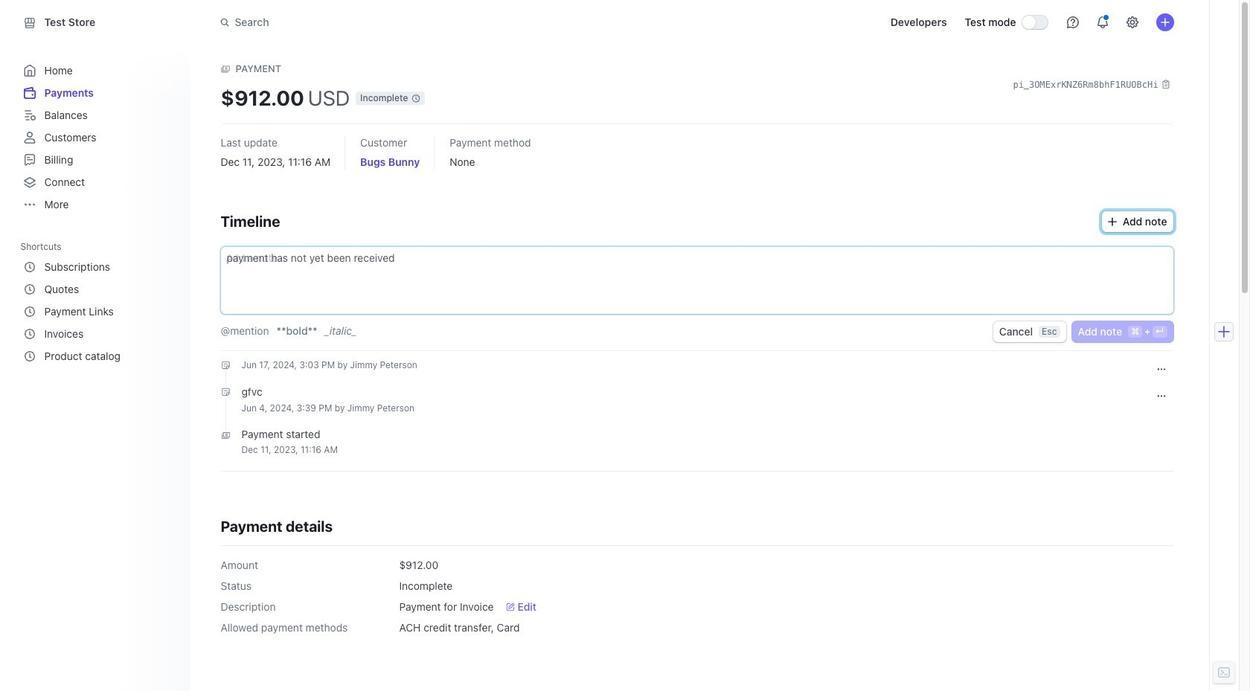 Task type: vqa. For each thing, say whether or not it's contained in the screenshot.
the right your
no



Task type: describe. For each thing, give the bounding box(es) containing it.
svg image
[[1108, 217, 1117, 226]]

notifications image
[[1096, 16, 1108, 28]]

Search text field
[[211, 9, 631, 36]]

settings image
[[1126, 16, 1138, 28]]

1 svg image from the top
[[1157, 365, 1166, 374]]

1 shortcuts element from the top
[[20, 236, 178, 368]]



Task type: locate. For each thing, give the bounding box(es) containing it.
2 shortcuts element from the top
[[20, 256, 175, 368]]

2 svg image from the top
[[1157, 391, 1166, 400]]

help image
[[1067, 16, 1079, 28]]

core navigation links element
[[20, 60, 175, 216]]

0 vertical spatial svg image
[[1157, 365, 1166, 374]]

svg image
[[1157, 365, 1166, 374], [1157, 391, 1166, 400]]

manage shortcuts image
[[163, 242, 172, 251]]

shortcuts element
[[20, 236, 178, 368], [20, 256, 175, 368]]

Test mode checkbox
[[1022, 16, 1047, 29]]

None field
[[227, 250, 1168, 266]]

1 vertical spatial svg image
[[1157, 391, 1166, 400]]

None search field
[[211, 9, 631, 36]]



